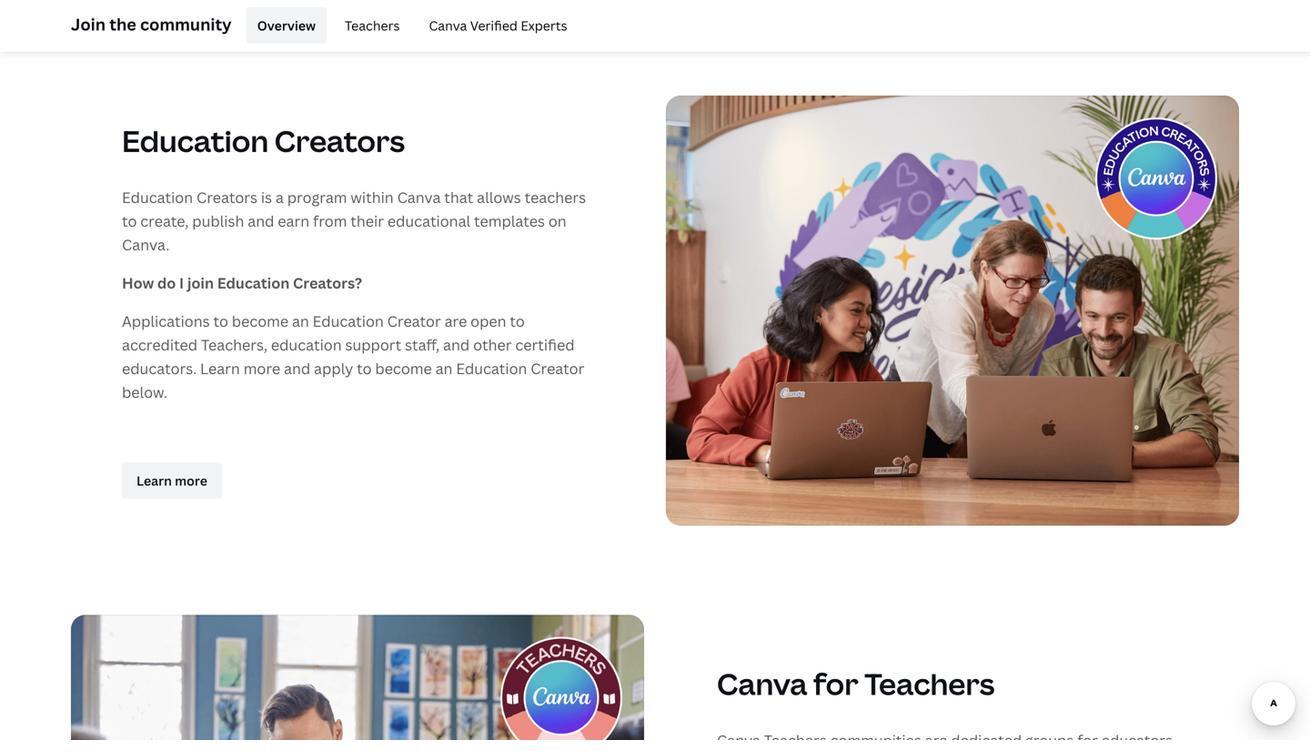 Task type: vqa. For each thing, say whether or not it's contained in the screenshot.
and
yes



Task type: describe. For each thing, give the bounding box(es) containing it.
templates
[[474, 211, 545, 231]]

open
[[471, 312, 507, 331]]

1 horizontal spatial become
[[375, 359, 432, 378]]

program
[[287, 188, 347, 207]]

more inside applications to become an education creator are open to accredited teachers, education support staff, and other certified educators. learn more and apply to become an education creator below.
[[244, 359, 280, 378]]

1 horizontal spatial and
[[284, 359, 311, 378]]

education creators is a program within canva that allows teachers to create, publish and earn from their educational templates on canva.
[[122, 188, 586, 255]]

creators?
[[293, 273, 362, 293]]

1 vertical spatial teachers
[[865, 664, 995, 704]]

0 horizontal spatial learn
[[137, 472, 172, 490]]

creators for education creators is a program within canva that allows teachers to create, publish and earn from their educational templates on canva.
[[197, 188, 258, 207]]

teachers
[[525, 188, 586, 207]]

create,
[[140, 211, 189, 231]]

is
[[261, 188, 272, 207]]

how do i join education creators?
[[122, 273, 362, 293]]

for
[[814, 664, 859, 704]]

educators.
[[122, 359, 197, 378]]

earn
[[278, 211, 310, 231]]

canva.
[[122, 235, 170, 255]]

more inside learn more link
[[175, 472, 207, 490]]

education up publish
[[122, 121, 269, 161]]

educational
[[388, 211, 471, 231]]

within
[[351, 188, 394, 207]]

education down "other"
[[456, 359, 527, 378]]

canva verified experts link
[[418, 7, 579, 44]]

are
[[445, 312, 467, 331]]

and inside education creators is a program within canva that allows teachers to create, publish and earn from their educational templates on canva.
[[248, 211, 274, 231]]

the
[[109, 13, 136, 36]]

allows
[[477, 188, 521, 207]]

support
[[345, 335, 402, 355]]

that
[[444, 188, 474, 207]]

join
[[187, 273, 214, 293]]

i
[[179, 273, 184, 293]]

to down support
[[357, 359, 372, 378]]

0 vertical spatial become
[[232, 312, 289, 331]]

education
[[271, 335, 342, 355]]

join
[[71, 13, 106, 36]]

learn more
[[137, 472, 207, 490]]

from
[[313, 211, 347, 231]]

applications
[[122, 312, 210, 331]]

to up teachers,
[[213, 312, 228, 331]]

apply
[[314, 359, 353, 378]]

canva for canva for teachers
[[717, 664, 808, 704]]

1 horizontal spatial an
[[436, 359, 453, 378]]

on
[[549, 211, 567, 231]]



Task type: locate. For each thing, give the bounding box(es) containing it.
to up canva.
[[122, 211, 137, 231]]

education inside education creators is a program within canva that allows teachers to create, publish and earn from their educational templates on canva.
[[122, 188, 193, 207]]

and down education
[[284, 359, 311, 378]]

0 horizontal spatial creators
[[197, 188, 258, 207]]

education right join
[[217, 273, 290, 293]]

canva left for
[[717, 664, 808, 704]]

creators up program
[[275, 121, 405, 161]]

0 horizontal spatial teachers
[[345, 17, 400, 34]]

canva left verified
[[429, 17, 467, 34]]

1 horizontal spatial creators
[[275, 121, 405, 161]]

canva verified experts
[[429, 17, 568, 34]]

accredited
[[122, 335, 198, 355]]

menu bar containing overview
[[239, 7, 579, 44]]

0 horizontal spatial more
[[175, 472, 207, 490]]

2 horizontal spatial and
[[443, 335, 470, 355]]

to right the open
[[510, 312, 525, 331]]

1 vertical spatial creators
[[197, 188, 258, 207]]

0 horizontal spatial an
[[292, 312, 309, 331]]

1 horizontal spatial creator
[[531, 359, 585, 378]]

publish
[[192, 211, 244, 231]]

to
[[122, 211, 137, 231], [213, 312, 228, 331], [510, 312, 525, 331], [357, 359, 372, 378]]

creators
[[275, 121, 405, 161], [197, 188, 258, 207]]

learn more link
[[122, 463, 222, 499]]

overview link
[[246, 7, 327, 44]]

learn down teachers,
[[200, 359, 240, 378]]

0 vertical spatial an
[[292, 312, 309, 331]]

more
[[244, 359, 280, 378], [175, 472, 207, 490]]

canva for canva verified experts
[[429, 17, 467, 34]]

their
[[351, 211, 384, 231]]

creator up "staff,"
[[387, 312, 441, 331]]

become
[[232, 312, 289, 331], [375, 359, 432, 378]]

1 vertical spatial learn
[[137, 472, 172, 490]]

0 vertical spatial learn
[[200, 359, 240, 378]]

teachers
[[345, 17, 400, 34], [865, 664, 995, 704]]

to inside education creators is a program within canva that allows teachers to create, publish and earn from their educational templates on canva.
[[122, 211, 137, 231]]

1 vertical spatial more
[[175, 472, 207, 490]]

teachers,
[[201, 335, 268, 355]]

learn
[[200, 359, 240, 378], [137, 472, 172, 490]]

0 horizontal spatial and
[[248, 211, 274, 231]]

become down "staff,"
[[375, 359, 432, 378]]

1 vertical spatial creator
[[531, 359, 585, 378]]

canva
[[429, 17, 467, 34], [397, 188, 441, 207], [717, 664, 808, 704]]

0 horizontal spatial creator
[[387, 312, 441, 331]]

education creators
[[122, 121, 405, 161]]

canva up educational
[[397, 188, 441, 207]]

creator down certified at the top left of the page
[[531, 359, 585, 378]]

experts
[[521, 17, 568, 34]]

menu bar
[[239, 7, 579, 44]]

canva inside education creators is a program within canva that allows teachers to create, publish and earn from their educational templates on canva.
[[397, 188, 441, 207]]

canva for teachers
[[717, 664, 995, 704]]

2 vertical spatial and
[[284, 359, 311, 378]]

join the community
[[71, 13, 232, 36]]

1 horizontal spatial learn
[[200, 359, 240, 378]]

and down is
[[248, 211, 274, 231]]

community
[[140, 13, 232, 36]]

0 vertical spatial teachers
[[345, 17, 400, 34]]

1 vertical spatial canva
[[397, 188, 441, 207]]

applications to become an education creator are open to accredited teachers, education support staff, and other certified educators. learn more and apply to become an education creator below.
[[122, 312, 585, 402]]

a
[[276, 188, 284, 207]]

1 horizontal spatial more
[[244, 359, 280, 378]]

0 vertical spatial canva
[[429, 17, 467, 34]]

0 vertical spatial creators
[[275, 121, 405, 161]]

other
[[473, 335, 512, 355]]

certified
[[516, 335, 575, 355]]

2 vertical spatial canva
[[717, 664, 808, 704]]

an
[[292, 312, 309, 331], [436, 359, 453, 378]]

creator
[[387, 312, 441, 331], [531, 359, 585, 378]]

education
[[122, 121, 269, 161], [122, 188, 193, 207], [217, 273, 290, 293], [313, 312, 384, 331], [456, 359, 527, 378]]

and down "are"
[[443, 335, 470, 355]]

an down "staff,"
[[436, 359, 453, 378]]

education up support
[[313, 312, 384, 331]]

learn down below.
[[137, 472, 172, 490]]

0 vertical spatial more
[[244, 359, 280, 378]]

1 vertical spatial and
[[443, 335, 470, 355]]

1 vertical spatial become
[[375, 359, 432, 378]]

creators up publish
[[197, 188, 258, 207]]

become up teachers,
[[232, 312, 289, 331]]

creators for education creators
[[275, 121, 405, 161]]

an up education
[[292, 312, 309, 331]]

staff,
[[405, 335, 440, 355]]

below.
[[122, 383, 167, 402]]

0 vertical spatial creator
[[387, 312, 441, 331]]

0 vertical spatial and
[[248, 211, 274, 231]]

1 horizontal spatial teachers
[[865, 664, 995, 704]]

how
[[122, 273, 154, 293]]

0 horizontal spatial become
[[232, 312, 289, 331]]

learn inside applications to become an education creator are open to accredited teachers, education support staff, and other certified educators. learn more and apply to become an education creator below.
[[200, 359, 240, 378]]

creators inside education creators is a program within canva that allows teachers to create, publish and earn from their educational templates on canva.
[[197, 188, 258, 207]]

and
[[248, 211, 274, 231], [443, 335, 470, 355], [284, 359, 311, 378]]

verified
[[470, 17, 518, 34]]

1 vertical spatial an
[[436, 359, 453, 378]]

do
[[157, 273, 176, 293]]

teachers link
[[334, 7, 411, 44]]

overview
[[257, 17, 316, 34]]

education up create,
[[122, 188, 193, 207]]



